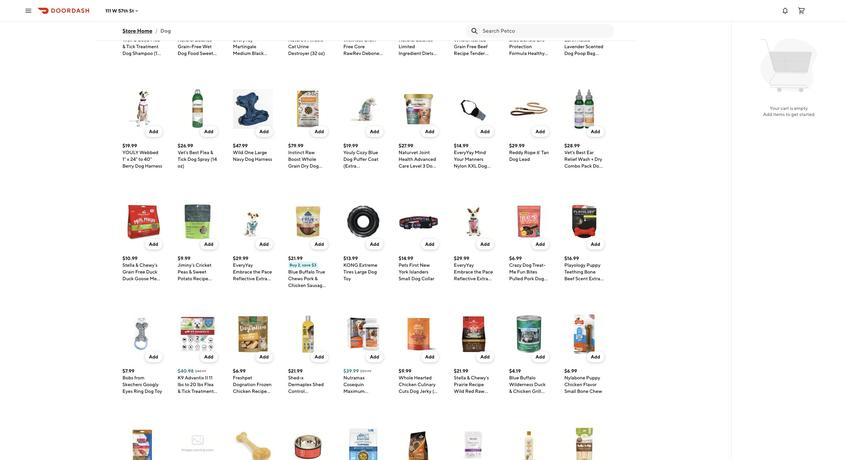Task type: describe. For each thing, give the bounding box(es) containing it.
martingale
[[233, 44, 256, 49]]

earth rated unscented refill single roll image
[[178, 428, 218, 461]]

57th
[[118, 8, 128, 13]]

cat
[[288, 44, 296, 49]]

pack
[[582, 164, 592, 169]]

$39.99
[[344, 369, 359, 374]]

add for nylabone puppy chicken flavor small bone chew image
[[591, 355, 601, 360]]

small inside $14.99 pets first new york islanders small dog collar
[[399, 276, 411, 282]]

natural balance limited ingredient diets salmon & brown rice dry dog food (4 lb)
[[399, 37, 434, 76]]

large inside $13.99 kong extreme tires large dog toy
[[355, 270, 367, 275]]

ct) inside earth rated lavender scented dog poop bag (315 ct)
[[575, 57, 581, 63]]

wet inside natural balance grain-free wet dog food sweet potato & venison formula (13 oz)
[[203, 44, 212, 49]]

diets
[[422, 51, 434, 56]]

$6.99 for $6.99 crazy dog treat- me fun bites pulled pork dog treats (4 oz)
[[509, 256, 522, 262]]

rope
[[525, 150, 536, 155]]

add for blue buffalo wilderness duck & chicken grill high protein grain-free wet dog food (12.5 oz) image
[[536, 355, 545, 360]]

$4.19 blue buffalo wilderness duck & chicken grill high protein grain-free wet dog food (12.5 oz)
[[509, 369, 549, 415]]

$29.99 for $29.99 everyyay embrace the pace reflective extra small to small teal small dog harness
[[233, 256, 249, 262]]

2,
[[298, 263, 301, 268]]

dog inside $4.19 blue buffalo wilderness duck & chicken grill high protein grain-free wet dog food (12.5 oz)
[[509, 410, 519, 415]]

ear
[[587, 150, 594, 155]]

to inside $29.99 everyyay embrace the pace reflective extra small to small teal small dog harness
[[246, 283, 250, 289]]

wild one large navy dog harness image
[[233, 89, 273, 129]]

tires
[[344, 270, 354, 275]]

oz) inside the $21.99 shed-x dermaplex shed control nutritional liquid dog supplement bottle (16 oz)
[[310, 410, 317, 415]]

dog inside $14.99 everyyay mind your manners nylon xxl dog muzzle
[[478, 164, 487, 169]]

$48.99
[[195, 370, 206, 374]]

$21.99 for shed-
[[288, 369, 303, 374]]

add for vet's best ear relief wash + dry combo pack dog supplement (2 ct) image
[[591, 129, 601, 135]]

(2 inside the $28.99 vet's best ear relief wash + dry combo pack dog supplement (2 ct)
[[592, 170, 596, 176]]

jiminy's cricket peas & sweet potato recipe dog treats (6 oz) image
[[178, 202, 218, 242]]

$28.99 vet's best ear relief wash + dry combo pack dog supplement (2 ct)
[[565, 143, 603, 176]]

lb) for $79.99 instinct raw boost whole grain dry dog food real chicken & brown rice (20 lb)
[[307, 184, 313, 189]]

scented
[[586, 44, 604, 49]]

supplement inside the $28.99 vet's best ear relief wash + dry combo pack dog supplement (2 ct)
[[565, 170, 591, 176]]

brown inside natural balance limited ingredient diets salmon & brown rice dry dog food (4 lb)
[[420, 57, 434, 63]]

high
[[509, 396, 520, 401]]

dog inside "$79.99 instinct raw boost whole grain dry dog food real chicken & brown rice (20 lb)"
[[310, 164, 319, 169]]

harness inside $19.99 youly webbed 1" x 24" to 40" berry dog harness
[[145, 164, 162, 169]]

$19.99 for youly
[[344, 143, 358, 149]]

wilderness
[[509, 383, 534, 388]]

real
[[300, 170, 310, 176]]

add for stella & chewy's prairie recipe wild red raw coated high protein grain & legume free dry puppy food (3.5 lb) 'image' on the right bottom of the page
[[481, 355, 490, 360]]

recipe inside $9.99 jiminy's cricket peas & sweet potato recipe dog treats (6 oz)
[[193, 276, 208, 282]]

pink
[[467, 283, 477, 289]]

collar inside $14.99 pets first new york islanders small dog collar
[[422, 276, 435, 282]]

blue inside the $19.99 youly cozy blue dog puffer coat (extra small/small)
[[368, 150, 378, 155]]

add for bobs from skechers googly eyes ring dog toy image
[[149, 355, 158, 360]]

food inside $4.19 blue buffalo wilderness duck & chicken grill high protein grain-free wet dog food (12.5 oz)
[[519, 410, 531, 415]]

formula
[[178, 64, 195, 70]]

raw
[[306, 150, 315, 155]]

add for nutramax cosequin maximum strength plus msm & omega-3 dog chewable tablets (120 ct) image
[[370, 355, 379, 360]]

dog inside $9.99 jiminy's cricket peas & sweet potato recipe dog treats (6 oz)
[[178, 283, 187, 289]]

$12.99 well & good flea & tick treatment dog shampoo (16 oz)
[[123, 30, 160, 63]]

balance for diets
[[416, 37, 433, 43]]

add for naturvet joint health advanced care level 3 dog soft chews (70 ct) image
[[425, 129, 435, 135]]

cart
[[781, 106, 789, 111]]

nylabone puppy chicken flavor small bone chew image
[[565, 315, 605, 355]]

dog inside $13.99 kong extreme tires large dog toy
[[368, 270, 377, 275]]

destroyer
[[288, 51, 310, 56]]

chicken inside $6.99 nylabone puppy chicken flavor small bone chew
[[565, 383, 583, 388]]

collar inside everyyay martingale medium black dog collar
[[243, 57, 256, 63]]

chicken inside $4.19 blue buffalo wilderness duck & chicken grill high protein grain-free wet dog food (12.5 oz)
[[513, 389, 531, 395]]

$40.98
[[178, 369, 194, 374]]

dog inside $27.99 naturvet joint health advanced care level 3 dog soft chews (70 ct)
[[426, 164, 436, 169]]

dog inside natural balance grain-free wet dog food sweet potato & venison formula (13 oz)
[[178, 51, 187, 56]]

buffalo inside $21.99 buy 2, save $3 blue buffalo true chews pork & chicken sausage premium natural dog treats (14 oz)
[[299, 270, 315, 275]]

is
[[790, 106, 794, 111]]

$29.99 for $29.99 reddy rope 6' tan dog lead
[[509, 143, 525, 149]]

rated
[[577, 37, 591, 43]]

premium
[[288, 290, 308, 295]]

puppy for bone
[[587, 263, 601, 268]]

$6.99 for $6.99 freshpet dognation frozen chicken recipe dog treats (6.4 oz)
[[233, 369, 246, 374]]

(4 inside "wellness grain free core rawrev deboned turkey meal & chicken meal dry dog food (4 lb)"
[[366, 71, 370, 76]]

teething
[[565, 270, 584, 275]]

freshpet
[[233, 376, 252, 381]]

nylon
[[454, 164, 467, 169]]

1"
[[123, 157, 126, 162]]

tick inside $26.99 vet's best flea & tick dog spray (14 oz)
[[178, 157, 187, 162]]

1 vertical spatial meal
[[362, 64, 373, 70]]

add for the jiminy's cricket peas & sweet potato recipe dog treats (6 oz) image
[[204, 242, 214, 247]]

everyyay for $29.99 everyyay embrace the pace reflective extra small pink dog harness
[[454, 263, 474, 268]]

pets
[[399, 263, 408, 268]]

save
[[302, 263, 311, 268]]

kong
[[344, 263, 358, 268]]

me
[[509, 270, 516, 275]]

puffer
[[354, 157, 367, 162]]

add for blue buffalo true chews pork & chicken sausage premium natural dog treats (14 oz) image
[[315, 242, 324, 247]]

dog inside natural balance limited ingredient diets salmon & brown rice dry dog food (4 lb)
[[418, 64, 427, 70]]

$64.99
[[509, 30, 525, 36]]

reddy stainless steel double-wall slanted 1 cup dog bowl image
[[288, 428, 328, 461]]

chews inside $21.99 buy 2, save $3 blue buffalo true chews pork & chicken sausage premium natural dog treats (14 oz)
[[288, 276, 303, 282]]

notification bell image
[[782, 7, 790, 15]]

(6 inside $6.49 wholehearted grain free beef recipe tender tidbits dog training treats (6 oz)
[[486, 64, 491, 70]]

chicken inside the $9.99 whole hearted chicken culinary cuts dog jerky (4 oz)
[[399, 383, 417, 388]]

items
[[774, 112, 785, 117]]

well & good calming aid dog soft chews (30 ct) image
[[454, 428, 494, 461]]

(14 inside $26.99 vet's best flea & tick dog spray (14 oz)
[[211, 157, 217, 162]]

nutritional
[[288, 396, 312, 401]]

supplement inside the $21.99 shed-x dermaplex shed control nutritional liquid dog supplement bottle (16 oz)
[[298, 403, 325, 408]]

dog inside the $21.99 shed-x dermaplex shed control nutritional liquid dog supplement bottle (16 oz)
[[288, 403, 297, 408]]

dog inside $21.99 buy 2, save $3 blue buffalo true chews pork & chicken sausage premium natural dog treats (14 oz)
[[288, 297, 297, 302]]

dog inside "wellness grain free core rawrev deboned turkey meal & chicken meal dry dog food (4 lb)"
[[344, 71, 353, 76]]

free inside $6.49 wholehearted grain free beef recipe tender tidbits dog training treats (6 oz)
[[467, 44, 477, 49]]

reddy rope 6' tan dog lead image
[[509, 89, 549, 129]]

(6 inside $9.99 jiminy's cricket peas & sweet potato recipe dog treats (6 oz)
[[202, 283, 206, 289]]

chew
[[590, 389, 602, 395]]

fieldcrest farms nothin' to hide chicken twist sticks dog treats (10 ct) image
[[565, 428, 605, 461]]

toy inside $13.99 kong extreme tires large dog toy
[[344, 276, 351, 282]]

oz) inside $6.99 freshpet dognation frozen chicken recipe dog treats (6.4 oz)
[[233, 403, 240, 408]]

your inside your cart is empty add items to get started
[[770, 106, 780, 111]]

blue buffalo true chews pork & chicken sausage premium natural dog treats (14 oz) image
[[288, 202, 328, 242]]

$6.49
[[454, 30, 467, 36]]

add for vet's best flea & tick dog spray (14 oz) image at the top left
[[204, 129, 214, 135]]

food inside "$79.99 instinct raw boost whole grain dry dog food real chicken & brown rice (20 lb)"
[[288, 170, 299, 176]]

chicken inside "$79.99 instinct raw boost whole grain dry dog food real chicken & brown rice (20 lb)"
[[288, 177, 306, 182]]

$9.99 for $9.99 whole hearted chicken culinary cuts dog jerky (4 oz)
[[399, 369, 412, 374]]

advanced
[[414, 157, 436, 162]]

& inside natural balance limited ingredient diets salmon & brown rice dry dog food (4 lb)
[[416, 57, 419, 63]]

reflective for to
[[233, 276, 255, 282]]

harness inside $47.99 wild one large navy dog harness
[[255, 157, 272, 162]]

everyyay martingale medium black dog collar
[[233, 37, 264, 63]]

oz) inside $4.19 blue buffalo wilderness duck & chicken grill high protein grain-free wet dog food (12.5 oz)
[[543, 410, 549, 415]]

relief
[[565, 157, 577, 162]]

venison
[[197, 57, 215, 63]]

add for reddy rope 6' tan dog lead image
[[536, 129, 545, 135]]

embrace for to
[[233, 270, 252, 275]]

$9.99 for $9.99 jiminy's cricket peas & sweet potato recipe dog treats (6 oz)
[[178, 256, 191, 262]]

flavor
[[584, 383, 597, 388]]

peas
[[178, 270, 188, 275]]

first
[[409, 263, 419, 268]]

add for crazy dog treat-me fun bites pulled pork dog treats (4 oz) image
[[536, 242, 545, 247]]

level
[[410, 164, 422, 169]]

treats inside $6.99 crazy dog treat- me fun bites pulled pork dog treats (4 oz)
[[509, 283, 523, 289]]

shed
[[313, 383, 324, 388]]

Search Petco search field
[[483, 27, 609, 35]]

$6.99 crazy dog treat- me fun bites pulled pork dog treats (4 oz)
[[509, 256, 546, 289]]

tick inside $40.98 $48.99 k9 advantix ii 11 lbs to 20 lbs flea & tick treatment for dogs (2 ct)
[[182, 389, 191, 395]]

protein
[[521, 396, 537, 401]]

brown inside "$79.99 instinct raw boost whole grain dry dog food real chicken & brown rice (20 lb)"
[[311, 177, 325, 182]]

add for "k9 advantix ii 11 lbs to 20 lbs flea & tick treatment for dogs (2 ct)" 'image'
[[204, 355, 214, 360]]

free inside natural balance grain-free wet dog food sweet potato & venison formula (13 oz)
[[192, 44, 202, 49]]

add for everyyay embrace the pace reflective extra small to small teal small dog harness image
[[260, 242, 269, 247]]

dry inside the $28.99 vet's best ear relief wash + dry combo pack dog supplement (2 ct)
[[595, 157, 603, 162]]

wholehearted
[[454, 37, 486, 43]]

(4 inside natural balance limited ingredient diets salmon & brown rice dry dog food (4 lb)
[[411, 71, 415, 76]]

dog inside $29.99 reddy rope 6' tan dog lead
[[509, 157, 519, 162]]

nature's miracle cat urine destroyer (32 oz)
[[288, 37, 325, 56]]

1 lbs from the left
[[178, 383, 184, 388]]

natural inside $21.99 buy 2, save $3 blue buffalo true chews pork & chicken sausage premium natural dog treats (14 oz)
[[309, 290, 325, 295]]

$4.19
[[509, 369, 521, 374]]

small inside $29.99 everyyay embrace the pace reflective extra small pink dog harness
[[454, 283, 466, 289]]

burt's bees manuka honey tearless 2-in-1 dog shampoo & conditioner (16 oz) image
[[509, 428, 549, 461]]

youly cozy blue dog puffer coat (extra small/small) image
[[344, 89, 383, 129]]

add for everyyay mind your manners nylon xxl dog muzzle image
[[481, 129, 490, 135]]

spray
[[198, 157, 210, 162]]

pork inside $6.99 crazy dog treat- me fun bites pulled pork dog treats (4 oz)
[[524, 276, 534, 282]]

& inside $9.99 jiminy's cricket peas & sweet potato recipe dog treats (6 oz)
[[189, 270, 192, 275]]

pace for everyyay embrace the pace reflective extra small pink dog harness
[[483, 270, 493, 275]]

$14.99 for everyyay
[[454, 143, 469, 149]]

fun
[[517, 270, 526, 275]]

turkey
[[344, 57, 358, 63]]

(13
[[196, 64, 203, 70]]

everyyay embrace the pace reflective extra small to small teal small dog harness image
[[233, 202, 273, 242]]

$29.99 reddy rope 6' tan dog lead
[[509, 143, 549, 162]]

$12.99
[[123, 30, 137, 36]]

started
[[800, 112, 815, 117]]

dry inside "wellness grain free core rawrev deboned turkey meal & chicken meal dry dog food (4 lb)"
[[374, 64, 382, 70]]

true
[[316, 270, 325, 275]]

add inside your cart is empty add items to get started
[[764, 112, 773, 117]]

24"
[[130, 157, 138, 162]]

kong extreme tires large dog toy image
[[344, 202, 383, 242]]

$6.99 for $6.99 nylabone puppy chicken flavor small bone chew
[[565, 369, 577, 374]]

$26.99 vet's best flea & tick dog spray (14 oz)
[[178, 143, 217, 169]]

(16 inside '$12.99 well & good flea & tick treatment dog shampoo (16 oz)'
[[154, 51, 160, 56]]

toy inside the $7.99 bobs from skechers googly eyes ring dog toy
[[155, 389, 162, 395]]

0 vertical spatial meal
[[359, 57, 370, 63]]

harness inside $29.99 everyyay embrace the pace reflective extra small to small teal small dog harness
[[233, 297, 250, 302]]

joint
[[419, 150, 430, 155]]

earth rated lavender scented dog poop bag (315 ct)
[[565, 37, 604, 63]]

open menu image
[[24, 7, 32, 15]]

york
[[399, 270, 409, 275]]

$21.99 for buy
[[288, 256, 303, 262]]

new
[[420, 263, 430, 268]]

leaps & bounds nylon chicken bone extra large dog dental chew toy image
[[233, 428, 273, 461]]

dog inside the $9.99 whole hearted chicken culinary cuts dog jerky (4 oz)
[[410, 389, 419, 395]]

$26.99
[[178, 143, 193, 149]]

beef inside $6.49 wholehearted grain free beef recipe tender tidbits dog training treats (6 oz)
[[478, 44, 488, 49]]

for
[[178, 396, 184, 401]]

miracle
[[307, 37, 324, 43]]

bobs
[[123, 376, 133, 381]]

$27.99
[[399, 143, 414, 149]]

add for wild one large navy dog harness image
[[260, 129, 269, 135]]

pork inside $21.99 buy 2, save $3 blue buffalo true chews pork & chicken sausage premium natural dog treats (14 oz)
[[304, 276, 314, 282]]

buffalo inside $4.19 blue buffalo wilderness duck & chicken grill high protein grain-free wet dog food (12.5 oz)
[[520, 376, 536, 381]]

youly
[[123, 150, 139, 155]]

sweet inside natural balance grain-free wet dog food sweet potato & venison formula (13 oz)
[[200, 51, 213, 56]]

k9 advantix ii 11 lbs to 20 lbs flea & tick treatment for dogs (2 ct) image
[[178, 315, 218, 355]]

empty retail cart image
[[758, 34, 821, 97]]

everyyay mind your manners nylon xxl dog muzzle image
[[454, 89, 494, 129]]

$21.99 shed-x dermaplex shed control nutritional liquid dog supplement bottle (16 oz)
[[288, 369, 326, 415]]

chicken inside "wellness grain free core rawrev deboned turkey meal & chicken meal dry dog food (4 lb)"
[[344, 64, 362, 70]]

bobs from skechers googly eyes ring dog toy image
[[123, 315, 162, 355]]

pulled
[[509, 276, 523, 282]]

& down well
[[123, 44, 126, 49]]

blue inside $21.99 buy 2, save $3 blue buffalo true chews pork & chicken sausage premium natural dog treats (14 oz)
[[288, 270, 298, 275]]

dog inside the $28.99 vet's best ear relief wash + dry combo pack dog supplement (2 ct)
[[593, 164, 602, 169]]

liquid
[[313, 396, 326, 401]]

vet's for vet's best ear relief wash + dry combo pack dog supplement (2 ct)
[[565, 150, 575, 155]]

0 items, open order cart image
[[798, 7, 806, 15]]

the for small
[[253, 270, 261, 275]]

add for youly cozy blue dog puffer coat (extra small/small) image
[[370, 129, 379, 135]]

grain- inside $4.19 blue buffalo wilderness duck & chicken grill high protein grain-free wet dog food (12.5 oz)
[[509, 403, 523, 408]]

to inside $19.99 youly webbed 1" x 24" to 40" berry dog harness
[[139, 157, 143, 162]]

flea inside $26.99 vet's best flea & tick dog spray (14 oz)
[[200, 150, 209, 155]]

bone inside $16.99 playology puppy teething bone beef scent extra small dog toy
[[585, 270, 596, 275]]

store
[[123, 28, 136, 34]]

reflective for pink
[[454, 276, 476, 282]]



Task type: locate. For each thing, give the bounding box(es) containing it.
puppy
[[587, 263, 601, 268], [587, 376, 601, 381]]

blue buffalo wilderness duck & chicken grill high protein grain-free wet dog food (12.5 oz) image
[[509, 315, 549, 355]]

1 vertical spatial bone
[[577, 389, 589, 395]]

oz) down $26.99
[[178, 164, 184, 169]]

add for youly webbed 1" x 24" to 40" berry dog harness image
[[149, 129, 158, 135]]

1 horizontal spatial grain
[[364, 37, 376, 43]]

lbs right 20 at the left bottom of the page
[[197, 383, 203, 388]]

tick down $26.99
[[178, 157, 187, 162]]

wet inside $4.19 blue buffalo wilderness duck & chicken grill high protein grain-free wet dog food (12.5 oz)
[[534, 403, 544, 408]]

111 w 57th st
[[105, 8, 134, 13]]

crazy dog treat-me fun bites pulled pork dog treats (4 oz) image
[[509, 202, 549, 242]]

0 horizontal spatial (2
[[197, 396, 201, 401]]

get
[[792, 112, 799, 117]]

food up venison on the top left
[[188, 51, 199, 56]]

kong snacks dog treats peanut butter large (11 oz) image
[[123, 428, 162, 461]]

nature's
[[288, 37, 307, 43]]

lbs down k9
[[178, 383, 184, 388]]

1 vertical spatial beef
[[565, 276, 575, 282]]

food down salmon
[[399, 71, 410, 76]]

1 horizontal spatial treatment
[[192, 389, 214, 395]]

stella & chewy's prairie recipe wild red raw coated high protein grain & legume free dry puppy food (3.5 lb) image
[[454, 315, 494, 355]]

20
[[190, 383, 196, 388]]

2 $19.99 from the left
[[344, 143, 358, 149]]

balance inside natural balance limited ingredient diets salmon & brown rice dry dog food (4 lb)
[[416, 37, 433, 43]]

extra left pulled
[[477, 276, 488, 282]]

1 vertical spatial x
[[301, 376, 304, 381]]

chicken down "turkey"
[[344, 64, 362, 70]]

1 horizontal spatial grain-
[[509, 403, 523, 408]]

oz) down the "training"
[[454, 71, 461, 76]]

food left real
[[288, 170, 299, 176]]

1 extra from the left
[[256, 276, 267, 282]]

ct) inside the $28.99 vet's best ear relief wash + dry combo pack dog supplement (2 ct)
[[597, 170, 603, 176]]

potato inside natural balance grain-free wet dog food sweet potato & venison formula (13 oz)
[[178, 57, 192, 63]]

treats left '(6.4'
[[243, 396, 256, 401]]

1 vertical spatial (2
[[197, 396, 201, 401]]

lb) down ingredient
[[416, 71, 422, 76]]

(4 down salmon
[[411, 71, 415, 76]]

1 vertical spatial buffalo
[[520, 376, 536, 381]]

chicken down the wilderness
[[513, 389, 531, 395]]

everyyay for $29.99 everyyay embrace the pace reflective extra small to small teal small dog harness
[[233, 263, 253, 268]]

balance for wet
[[195, 37, 212, 43]]

small inside $16.99 playology puppy teething bone beef scent extra small dog toy
[[565, 283, 577, 289]]

treats inside $6.99 freshpet dognation frozen chicken recipe dog treats (6.4 oz)
[[243, 396, 256, 401]]

40"
[[144, 157, 152, 162]]

islanders
[[409, 270, 429, 275]]

1 horizontal spatial $9.99
[[399, 369, 412, 374]]

treatment down 20 at the left bottom of the page
[[192, 389, 214, 395]]

add for playology puppy teething bone beef scent extra small dog toy image at right
[[591, 242, 601, 247]]

recipe for $6.99
[[252, 389, 267, 395]]

extra
[[256, 276, 267, 282], [477, 276, 488, 282], [589, 276, 601, 282]]

1 horizontal spatial supplement
[[565, 170, 591, 176]]

add for the freshpet dognation frozen chicken recipe dog treats (6.4 oz) image
[[260, 355, 269, 360]]

bone down flavor
[[577, 389, 589, 395]]

ct) inside $40.98 $48.99 k9 advantix ii 11 lbs to 20 lbs flea & tick treatment for dogs (2 ct)
[[202, 396, 208, 401]]

pork down bites
[[524, 276, 534, 282]]

(16 inside the $21.99 shed-x dermaplex shed control nutritional liquid dog supplement bottle (16 oz)
[[303, 410, 309, 415]]

(32
[[310, 51, 317, 56]]

whole up cuts
[[399, 376, 413, 381]]

your inside $14.99 everyyay mind your manners nylon xxl dog muzzle
[[454, 157, 464, 162]]

the inside $29.99 everyyay embrace the pace reflective extra small to small teal small dog harness
[[253, 270, 261, 275]]

$29.99 inside $29.99 everyyay embrace the pace reflective extra small pink dog harness
[[454, 256, 470, 262]]

embrace
[[233, 270, 252, 275], [454, 270, 473, 275]]

beef inside $16.99 playology puppy teething bone beef scent extra small dog toy
[[565, 276, 575, 282]]

& inside natural balance grain-free wet dog food sweet potato & venison formula (13 oz)
[[193, 57, 196, 63]]

treats down tender
[[472, 64, 485, 70]]

0 horizontal spatial (14
[[211, 157, 217, 162]]

2 horizontal spatial $29.99
[[509, 143, 525, 149]]

& inside $4.19 blue buffalo wilderness duck & chicken grill high protein grain-free wet dog food (12.5 oz)
[[509, 389, 512, 395]]

1 horizontal spatial reflective
[[454, 276, 476, 282]]

to right 24" on the left
[[139, 157, 143, 162]]

$14.99 for pets
[[399, 256, 414, 262]]

2 best from the left
[[576, 150, 586, 155]]

natural up limited
[[399, 37, 415, 43]]

best
[[189, 150, 199, 155], [576, 150, 586, 155]]

& right the 'peas'
[[189, 270, 192, 275]]

(4 down fun
[[523, 283, 528, 289]]

oz) down bites
[[529, 283, 536, 289]]

dog inside $26.99 vet's best flea & tick dog spray (14 oz)
[[188, 157, 197, 162]]

playology
[[565, 263, 586, 268]]

whole down raw in the top of the page
[[302, 157, 316, 162]]

& right well
[[133, 37, 137, 43]]

1 horizontal spatial blue
[[368, 150, 378, 155]]

(14 right spray
[[211, 157, 217, 162]]

boost
[[288, 157, 301, 162]]

sweet up venison on the top left
[[200, 51, 213, 56]]

add for stella & chewy's grain free duck duck goose meal mixers freeze-dried raw dog food topper (3.5 oz) image
[[149, 242, 158, 247]]

& down real
[[307, 177, 310, 182]]

2 horizontal spatial natural
[[399, 37, 415, 43]]

0 vertical spatial grain-
[[178, 44, 192, 49]]

0 vertical spatial chews
[[409, 170, 423, 176]]

$29.99 for $29.99 everyyay embrace the pace reflective extra small pink dog harness
[[454, 256, 470, 262]]

well
[[123, 37, 133, 43]]

1 horizontal spatial $14.99
[[454, 143, 469, 149]]

natural for grain-
[[178, 37, 194, 43]]

x inside $19.99 youly webbed 1" x 24" to 40" berry dog harness
[[127, 157, 129, 162]]

dog inside $6.49 wholehearted grain free beef recipe tender tidbits dog training treats (6 oz)
[[470, 57, 479, 63]]

sweet down "cricket"
[[193, 270, 206, 275]]

vet's best ear relief wash + dry combo pack dog supplement (2 ct) image
[[565, 89, 605, 129]]

$21.99 inside $21.99 buy 2, save $3 blue buffalo true chews pork & chicken sausage premium natural dog treats (14 oz)
[[288, 256, 303, 262]]

$16.99
[[565, 256, 579, 262]]

best inside the $28.99 vet's best ear relief wash + dry combo pack dog supplement (2 ct)
[[576, 150, 586, 155]]

recipe
[[454, 51, 469, 56], [193, 276, 208, 282], [252, 389, 267, 395]]

1 horizontal spatial pace
[[483, 270, 493, 275]]

nylabone
[[565, 376, 586, 381]]

extra up teal
[[256, 276, 267, 282]]

treatment down good
[[136, 44, 159, 49]]

instinct raw boost whole grain dry dog food real chicken & brown rice (20 lb) image
[[288, 89, 328, 129]]

embrace for pink
[[454, 270, 473, 275]]

pace for everyyay embrace the pace reflective extra small to small teal small dog harness
[[261, 270, 272, 275]]

grain
[[364, 37, 376, 43], [454, 44, 466, 49], [288, 164, 300, 169]]

natural inside natural balance grain-free wet dog food sweet potato & venison formula (13 oz)
[[178, 37, 194, 43]]

home
[[137, 28, 152, 34]]

0 vertical spatial wet
[[203, 44, 212, 49]]

add for shed-x dermaplex shed control nutritional liquid dog supplement bottle (16 oz) image
[[315, 355, 324, 360]]

xxl
[[468, 164, 477, 169]]

2 balance from the left
[[416, 37, 433, 43]]

youly webbed 1" x 24" to 40" berry dog harness image
[[123, 89, 162, 129]]

1 $19.99 from the left
[[123, 143, 137, 149]]

2 embrace from the left
[[454, 270, 473, 275]]

1 vertical spatial puppy
[[587, 376, 601, 381]]

1 reflective from the left
[[233, 276, 255, 282]]

$59.99
[[360, 370, 371, 374]]

beef down teething at the right of the page
[[565, 276, 575, 282]]

0 vertical spatial flea
[[151, 37, 160, 43]]

embrace inside $29.99 everyyay embrace the pace reflective extra small pink dog harness
[[454, 270, 473, 275]]

0 horizontal spatial x
[[127, 157, 129, 162]]

deboned
[[362, 51, 382, 56]]

2 vertical spatial blue
[[509, 376, 519, 381]]

1 balance from the left
[[195, 37, 212, 43]]

tender
[[470, 51, 485, 56]]

3 extra from the left
[[589, 276, 601, 282]]

black
[[252, 51, 264, 56]]

flea inside '$12.99 well & good flea & tick treatment dog shampoo (16 oz)'
[[151, 37, 160, 43]]

0 horizontal spatial $19.99
[[123, 143, 137, 149]]

grill
[[532, 389, 541, 395]]

(6
[[486, 64, 491, 70], [202, 283, 206, 289]]

111 w 57th st button
[[105, 8, 139, 13]]

everyyay for $14.99 everyyay mind your manners nylon xxl dog muzzle
[[454, 150, 474, 155]]

(16 right shampoo on the top left of page
[[154, 51, 160, 56]]

dry down 'deboned'
[[374, 64, 382, 70]]

manners
[[465, 157, 484, 162]]

0 horizontal spatial grain
[[288, 164, 300, 169]]

1 pace from the left
[[261, 270, 272, 275]]

$40.98 $48.99 k9 advantix ii 11 lbs to 20 lbs flea & tick treatment for dogs (2 ct)
[[178, 369, 214, 401]]

puppy up scent
[[587, 263, 601, 268]]

2 pace from the left
[[483, 270, 493, 275]]

your up items on the top
[[770, 106, 780, 111]]

1 horizontal spatial embrace
[[454, 270, 473, 275]]

naturvet joint health advanced care level 3 dog soft chews (70 ct) image
[[399, 89, 439, 129]]

everyyay inside $29.99 everyyay embrace the pace reflective extra small to small teal small dog harness
[[233, 263, 253, 268]]

2 vet's from the left
[[565, 150, 575, 155]]

food inside natural balance limited ingredient diets salmon & brown rice dry dog food (4 lb)
[[399, 71, 410, 76]]

blue up coat
[[368, 150, 378, 155]]

everyyay embrace the pace reflective extra small pink dog harness image
[[454, 202, 494, 242]]

harness inside $29.99 everyyay embrace the pace reflective extra small pink dog harness
[[454, 290, 471, 295]]

1 vertical spatial $9.99
[[399, 369, 412, 374]]

1 horizontal spatial vet's
[[565, 150, 575, 155]]

extra for dog
[[477, 276, 488, 282]]

2 vertical spatial recipe
[[252, 389, 267, 395]]

$6.99 up freshpet
[[233, 369, 246, 374]]

everyyay inside $14.99 everyyay mind your manners nylon xxl dog muzzle
[[454, 150, 474, 155]]

0 horizontal spatial extra
[[256, 276, 267, 282]]

natural balance grain-free wet dog food sweet potato & venison formula (13 oz)
[[178, 37, 215, 70]]

natural inside natural balance limited ingredient diets salmon & brown rice dry dog food (4 lb)
[[399, 37, 415, 43]]

$14.99 up pets
[[399, 256, 414, 262]]

wet
[[203, 44, 212, 49], [534, 403, 544, 408]]

free inside "wellness grain free core rawrev deboned turkey meal & chicken meal dry dog food (4 lb)"
[[344, 44, 353, 49]]

chicken down 'dognation'
[[233, 389, 251, 395]]

treats inside $9.99 jiminy's cricket peas & sweet potato recipe dog treats (6 oz)
[[188, 283, 201, 289]]

food down "turkey"
[[354, 71, 365, 76]]

supplement down combo
[[565, 170, 591, 176]]

lb) for wellness grain free core rawrev deboned turkey meal & chicken meal dry dog food (4 lb)
[[371, 71, 377, 76]]

nulo chicken, duck & turkey medal series baked & brothy adult dry dog food (4.1 lb) image
[[399, 428, 439, 461]]

earth
[[565, 37, 577, 43]]

extra for small
[[256, 276, 267, 282]]

lb) right "(20"
[[307, 184, 313, 189]]

collar down medium
[[243, 57, 256, 63]]

from
[[134, 376, 144, 381]]

1 horizontal spatial best
[[576, 150, 586, 155]]

buffalo up the wilderness
[[520, 376, 536, 381]]

treats down the 'peas'
[[188, 283, 201, 289]]

0 horizontal spatial collar
[[243, 57, 256, 63]]

free down protein
[[523, 403, 533, 408]]

2 horizontal spatial lb)
[[416, 71, 422, 76]]

rice left "(20"
[[288, 184, 298, 189]]

(2 right dogs
[[197, 396, 201, 401]]

$19.99 inside the $19.99 youly cozy blue dog puffer coat (extra small/small)
[[344, 143, 358, 149]]

2 horizontal spatial toy
[[587, 283, 595, 289]]

toy
[[344, 276, 351, 282], [587, 283, 595, 289], [155, 389, 162, 395]]

oz) right (12.5
[[543, 410, 549, 415]]

free inside $4.19 blue buffalo wilderness duck & chicken grill high protein grain-free wet dog food (12.5 oz)
[[523, 403, 533, 408]]

$29.99 everyyay embrace the pace reflective extra small to small teal small dog harness
[[233, 256, 273, 302]]

1 horizontal spatial (14
[[312, 297, 319, 302]]

best for $28.99
[[576, 150, 586, 155]]

1 vertical spatial wet
[[534, 403, 544, 408]]

add for kong extreme tires large dog toy image
[[370, 242, 379, 247]]

lb) inside "$79.99 instinct raw boost whole grain dry dog food real chicken & brown rice (20 lb)"
[[307, 184, 313, 189]]

toy down scent
[[587, 283, 595, 289]]

1 horizontal spatial (16
[[303, 410, 309, 415]]

tick up dogs
[[182, 389, 191, 395]]

dog inside the $19.99 youly cozy blue dog puffer coat (extra small/small)
[[344, 157, 353, 162]]

1 horizontal spatial (2
[[592, 170, 596, 176]]

0 horizontal spatial $29.99
[[233, 256, 249, 262]]

$6.99 inside $6.99 freshpet dognation frozen chicken recipe dog treats (6.4 oz)
[[233, 369, 246, 374]]

oz) inside $6.99 crazy dog treat- me fun bites pulled pork dog treats (4 oz)
[[529, 283, 536, 289]]

0 horizontal spatial large
[[255, 150, 267, 155]]

everyyay inside $29.99 everyyay embrace the pace reflective extra small pink dog harness
[[454, 263, 474, 268]]

1 vertical spatial supplement
[[298, 403, 325, 408]]

bag
[[587, 51, 596, 56]]

blue down $4.19
[[509, 376, 519, 381]]

treats inside $21.99 buy 2, save $3 blue buffalo true chews pork & chicken sausage premium natural dog treats (14 oz)
[[298, 297, 311, 302]]

x up the dermaplex
[[301, 376, 304, 381]]

0 horizontal spatial best
[[189, 150, 199, 155]]

w
[[112, 8, 117, 13]]

dry
[[374, 64, 382, 70], [409, 64, 417, 70], [595, 157, 603, 162], [301, 164, 309, 169]]

whole
[[302, 157, 316, 162], [399, 376, 413, 381]]

stella & chewy's grain free duck duck goose meal mixers freeze-dried raw dog food topper (3.5 oz) image
[[123, 202, 162, 242]]

recipe inside $6.99 freshpet dognation frozen chicken recipe dog treats (6.4 oz)
[[252, 389, 267, 395]]

extra right scent
[[589, 276, 601, 282]]

add for "everyyay embrace the pace reflective extra small pink dog harness" "image"
[[481, 242, 490, 247]]

0 horizontal spatial embrace
[[233, 270, 252, 275]]

$9.99 up cuts
[[399, 369, 412, 374]]

1 vertical spatial chews
[[288, 276, 303, 282]]

1 vertical spatial (16
[[303, 410, 309, 415]]

3
[[423, 164, 426, 169]]

1 vertical spatial large
[[355, 270, 367, 275]]

add for pets first new york islanders small dog collar image
[[425, 242, 435, 247]]

x inside the $21.99 shed-x dermaplex shed control nutritional liquid dog supplement bottle (16 oz)
[[301, 376, 304, 381]]

$6.99
[[509, 256, 522, 262], [233, 369, 246, 374], [565, 369, 577, 374]]

0 vertical spatial $9.99
[[178, 256, 191, 262]]

wash
[[578, 157, 591, 162]]

the for dog
[[474, 270, 482, 275]]

$7.99
[[123, 369, 135, 374]]

pace inside $29.99 everyyay embrace the pace reflective extra small pink dog harness
[[483, 270, 493, 275]]

0 vertical spatial tick
[[126, 44, 135, 49]]

everyyay inside everyyay martingale medium black dog collar
[[233, 37, 253, 43]]

0 vertical spatial treatment
[[136, 44, 159, 49]]

dog inside $47.99 wild one large navy dog harness
[[245, 157, 254, 162]]

potato
[[178, 57, 192, 63], [178, 276, 192, 282]]

advantix
[[185, 376, 204, 381]]

0 horizontal spatial vet's
[[178, 150, 188, 155]]

1 best from the left
[[189, 150, 199, 155]]

1 vet's from the left
[[178, 150, 188, 155]]

freshpet dognation frozen chicken recipe dog treats (6.4 oz) image
[[233, 315, 273, 355]]

natural
[[178, 37, 194, 43], [399, 37, 415, 43], [309, 290, 325, 295]]

1 horizontal spatial (6
[[486, 64, 491, 70]]

&
[[133, 37, 137, 43], [123, 44, 126, 49], [193, 57, 196, 63], [371, 57, 374, 63], [416, 57, 419, 63], [210, 150, 213, 155], [307, 177, 310, 182], [189, 270, 192, 275], [315, 276, 318, 282], [178, 389, 181, 395], [509, 389, 512, 395]]

0 horizontal spatial rice
[[288, 184, 298, 189]]

1 vertical spatial recipe
[[193, 276, 208, 282]]

treatment inside $40.98 $48.99 k9 advantix ii 11 lbs to 20 lbs flea & tick treatment for dogs (2 ct)
[[192, 389, 214, 395]]

oz) down 'dognation'
[[233, 403, 240, 408]]

& inside $40.98 $48.99 k9 advantix ii 11 lbs to 20 lbs flea & tick treatment for dogs (2 ct)
[[178, 389, 181, 395]]

chews down the level
[[409, 170, 423, 176]]

nutramax cosequin maximum strength plus msm & omega-3 dog chewable tablets (120 ct) image
[[344, 315, 383, 355]]

1 horizontal spatial $29.99
[[454, 256, 470, 262]]

$19.99 for youly
[[123, 143, 137, 149]]

vet's best flea & tick dog spray (14 oz) image
[[178, 89, 218, 129]]

vet's
[[178, 150, 188, 155], [565, 150, 575, 155]]

1 horizontal spatial large
[[355, 270, 367, 275]]

2 lbs from the left
[[197, 383, 203, 388]]

0 vertical spatial supplement
[[565, 170, 591, 176]]

add for whole hearted chicken culinary cuts dog jerky (4 oz) image
[[425, 355, 435, 360]]

sweet inside $9.99 jiminy's cricket peas & sweet potato recipe dog treats (6 oz)
[[193, 270, 206, 275]]

tick
[[126, 44, 135, 49], [178, 157, 187, 162], [182, 389, 191, 395]]

0 vertical spatial blue
[[368, 150, 378, 155]]

extreme
[[359, 263, 378, 268]]

1 vertical spatial sweet
[[193, 270, 206, 275]]

k9
[[178, 376, 184, 381]]

oz) down well
[[123, 57, 129, 63]]

& inside "wellness grain free core rawrev deboned turkey meal & chicken meal dry dog food (4 lb)"
[[371, 57, 374, 63]]

teal
[[264, 283, 273, 289]]

oz) inside the $9.99 whole hearted chicken culinary cuts dog jerky (4 oz)
[[399, 396, 406, 401]]

2 the from the left
[[474, 270, 482, 275]]

add for instinct raw boost whole grain dry dog food real chicken & brown rice (20 lb) image
[[315, 129, 324, 135]]

natural for limited
[[399, 37, 415, 43]]

(2 down pack
[[592, 170, 596, 176]]

food left (12.5
[[519, 410, 531, 415]]

2 vertical spatial toy
[[155, 389, 162, 395]]

$16.99 playology puppy teething bone beef scent extra small dog toy
[[565, 256, 601, 289]]

potato inside $9.99 jiminy's cricket peas & sweet potato recipe dog treats (6 oz)
[[178, 276, 192, 282]]

(4 down 'deboned'
[[366, 71, 370, 76]]

1 horizontal spatial x
[[301, 376, 304, 381]]

& inside "$79.99 instinct raw boost whole grain dry dog food real chicken & brown rice (20 lb)"
[[307, 177, 310, 182]]

vet's down $26.99
[[178, 150, 188, 155]]

empty
[[795, 106, 808, 111]]

& down ingredient
[[416, 57, 419, 63]]

extra inside $29.99 everyyay embrace the pace reflective extra small to small teal small dog harness
[[256, 276, 267, 282]]

vet's for vet's best flea & tick dog spray (14 oz)
[[178, 150, 188, 155]]

+
[[591, 157, 594, 162]]

food inside natural balance grain-free wet dog food sweet potato & venison formula (13 oz)
[[188, 51, 199, 56]]

1 horizontal spatial lbs
[[197, 383, 203, 388]]

rice inside natural balance limited ingredient diets salmon & brown rice dry dog food (4 lb)
[[399, 64, 408, 70]]

1 pork from the left
[[304, 276, 314, 282]]

oz) inside $26.99 vet's best flea & tick dog spray (14 oz)
[[178, 164, 184, 169]]

dog inside $19.99 youly webbed 1" x 24" to 40" berry dog harness
[[135, 164, 144, 169]]

dry down salmon
[[409, 64, 417, 70]]

small/small)
[[344, 170, 371, 176]]

0 vertical spatial puppy
[[587, 263, 601, 268]]

pork up 'sausage'
[[304, 276, 314, 282]]

0 horizontal spatial (16
[[154, 51, 160, 56]]

1 potato from the top
[[178, 57, 192, 63]]

1 embrace from the left
[[233, 270, 252, 275]]

vet's up relief
[[565, 150, 575, 155]]

navy
[[233, 157, 244, 162]]

oz) inside $21.99 buy 2, save $3 blue buffalo true chews pork & chicken sausage premium natural dog treats (14 oz)
[[320, 297, 326, 302]]

salmon
[[399, 57, 415, 63]]

1 vertical spatial toy
[[587, 283, 595, 289]]

chicken up premium on the left bottom
[[288, 283, 306, 289]]

recipe for $6.49
[[454, 51, 469, 56]]

add
[[149, 16, 158, 22], [204, 16, 214, 22], [260, 16, 269, 22], [315, 16, 324, 22], [370, 16, 379, 22], [425, 16, 435, 22], [481, 16, 490, 22], [536, 16, 545, 22], [591, 16, 601, 22], [764, 112, 773, 117], [149, 129, 158, 135], [204, 129, 214, 135], [260, 129, 269, 135], [315, 129, 324, 135], [370, 129, 379, 135], [425, 129, 435, 135], [481, 129, 490, 135], [536, 129, 545, 135], [591, 129, 601, 135], [149, 242, 158, 247], [204, 242, 214, 247], [260, 242, 269, 247], [315, 242, 324, 247], [370, 242, 379, 247], [425, 242, 435, 247], [481, 242, 490, 247], [536, 242, 545, 247], [591, 242, 601, 247], [149, 355, 158, 360], [204, 355, 214, 360], [260, 355, 269, 360], [315, 355, 324, 360], [370, 355, 379, 360], [425, 355, 435, 360], [481, 355, 490, 360], [536, 355, 545, 360], [591, 355, 601, 360]]

playology puppy teething bone beef scent extra small dog toy image
[[565, 202, 605, 242]]

to inside your cart is empty add items to get started
[[786, 112, 791, 117]]

chews up premium on the left bottom
[[288, 276, 303, 282]]

dry inside "$79.99 instinct raw boost whole grain dry dog food real chicken & brown rice (20 lb)"
[[301, 164, 309, 169]]

bone inside $6.99 nylabone puppy chicken flavor small bone chew
[[577, 389, 589, 395]]

1 horizontal spatial natural
[[309, 290, 325, 295]]

0 vertical spatial collar
[[243, 57, 256, 63]]

1 vertical spatial grain-
[[509, 403, 523, 408]]

oz) down "cricket"
[[207, 283, 214, 289]]

dog inside $6.99 freshpet dognation frozen chicken recipe dog treats (6.4 oz)
[[233, 396, 242, 401]]

large down extreme
[[355, 270, 367, 275]]

2 potato from the top
[[178, 276, 192, 282]]

0 vertical spatial toy
[[344, 276, 351, 282]]

toy down tires on the left
[[344, 276, 351, 282]]

0 horizontal spatial pork
[[304, 276, 314, 282]]

pace up teal
[[261, 270, 272, 275]]

flea up spray
[[200, 150, 209, 155]]

chicken down nylabone
[[565, 383, 583, 388]]

good
[[137, 37, 150, 43]]

1 the from the left
[[253, 270, 261, 275]]

& up for
[[178, 389, 181, 395]]

1 horizontal spatial toy
[[344, 276, 351, 282]]

whole inside the $9.99 whole hearted chicken culinary cuts dog jerky (4 oz)
[[399, 376, 413, 381]]

potato up the formula
[[178, 57, 192, 63]]

$6.99 up nylabone
[[565, 369, 577, 374]]

recipe up the tidbits
[[454, 51, 469, 56]]

wholehearted freeze-dried skin & coat health dog food toppers (12 oz) image
[[344, 428, 383, 461]]

0 horizontal spatial lbs
[[178, 383, 184, 388]]

0 vertical spatial buffalo
[[299, 270, 315, 275]]

$9.99
[[178, 256, 191, 262], [399, 369, 412, 374]]

extra inside $16.99 playology puppy teething bone beef scent extra small dog toy
[[589, 276, 601, 282]]

0 vertical spatial whole
[[302, 157, 316, 162]]

(4 inside $6.99 crazy dog treat- me fun bites pulled pork dog treats (4 oz)
[[523, 283, 528, 289]]

1 vertical spatial collar
[[422, 276, 435, 282]]

urine
[[297, 44, 309, 49]]

duck
[[535, 383, 546, 388]]

grain down wholehearted
[[454, 44, 466, 49]]

2 horizontal spatial blue
[[509, 376, 519, 381]]

2 horizontal spatial extra
[[589, 276, 601, 282]]

chicken inside $6.99 freshpet dognation frozen chicken recipe dog treats (6.4 oz)
[[233, 389, 251, 395]]

ring
[[134, 389, 144, 395]]

$14.99 pets first new york islanders small dog collar
[[399, 256, 435, 282]]

2 vertical spatial tick
[[182, 389, 191, 395]]

treats down pulled
[[509, 283, 523, 289]]

1 horizontal spatial buffalo
[[520, 376, 536, 381]]

0 horizontal spatial recipe
[[193, 276, 208, 282]]

0 horizontal spatial your
[[454, 157, 464, 162]]

grain- inside natural balance grain-free wet dog food sweet potato & venison formula (13 oz)
[[178, 44, 192, 49]]

mind
[[475, 150, 486, 155]]

0 vertical spatial potato
[[178, 57, 192, 63]]

$79.99 instinct raw boost whole grain dry dog food real chicken & brown rice (20 lb)
[[288, 143, 325, 189]]

(16 right bottle
[[303, 410, 309, 415]]

balance
[[195, 37, 212, 43], [416, 37, 433, 43]]

pace left me
[[483, 270, 493, 275]]

potato down the 'peas'
[[178, 276, 192, 282]]

$39.99 $59.99
[[344, 369, 371, 374]]

your up nylon
[[454, 157, 464, 162]]

brown down diets on the top
[[420, 57, 434, 63]]

0 horizontal spatial lb)
[[307, 184, 313, 189]]

the
[[253, 270, 261, 275], [474, 270, 482, 275]]

dog inside the $7.99 bobs from skechers googly eyes ring dog toy
[[145, 389, 154, 395]]

0 vertical spatial recipe
[[454, 51, 469, 56]]

oz) inside natural balance grain-free wet dog food sweet potato & venison formula (13 oz)
[[203, 64, 210, 70]]

pets first new york islanders small dog collar image
[[399, 202, 439, 242]]

toy inside $16.99 playology puppy teething bone beef scent extra small dog toy
[[587, 283, 595, 289]]

brown down raw in the top of the page
[[311, 177, 325, 182]]

0 horizontal spatial beef
[[478, 44, 488, 49]]

1 vertical spatial brown
[[311, 177, 325, 182]]

free down wholehearted
[[467, 44, 477, 49]]

$6.99 inside $6.99 crazy dog treat- me fun bites pulled pork dog treats (4 oz)
[[509, 256, 522, 262]]

training
[[454, 64, 471, 70]]

(20
[[299, 184, 307, 189]]

1 vertical spatial rice
[[288, 184, 298, 189]]

$6.49 wholehearted grain free beef recipe tender tidbits dog training treats (6 oz)
[[454, 30, 491, 76]]

rice
[[399, 64, 408, 70], [288, 184, 298, 189]]

1 horizontal spatial balance
[[416, 37, 433, 43]]

1 horizontal spatial extra
[[477, 276, 488, 282]]

(14 inside $21.99 buy 2, save $3 blue buffalo true chews pork & chicken sausage premium natural dog treats (14 oz)
[[312, 297, 319, 302]]

shed-x dermaplex shed control nutritional liquid dog supplement bottle (16 oz) image
[[288, 315, 328, 355]]

2 reflective from the left
[[454, 276, 476, 282]]

1 vertical spatial (14
[[312, 297, 319, 302]]

0 vertical spatial $14.99
[[454, 143, 469, 149]]

ii
[[205, 376, 208, 381]]

to inside $40.98 $48.99 k9 advantix ii 11 lbs to 20 lbs flea & tick treatment for dogs (2 ct)
[[185, 383, 189, 388]]

limited
[[399, 44, 415, 49]]

large
[[255, 150, 267, 155], [355, 270, 367, 275]]

1 horizontal spatial whole
[[399, 376, 413, 381]]

puppy for flavor
[[587, 376, 601, 381]]

lb) down 'deboned'
[[371, 71, 377, 76]]

chicken up cuts
[[399, 383, 417, 388]]

2 vertical spatial flea
[[204, 383, 214, 388]]

grain- down high
[[509, 403, 523, 408]]

dognation
[[233, 383, 256, 388]]

2 pork from the left
[[524, 276, 534, 282]]

0 horizontal spatial chews
[[288, 276, 303, 282]]

$9.99 up the jiminy's on the bottom left of page
[[178, 256, 191, 262]]

0 horizontal spatial grain-
[[178, 44, 192, 49]]

balance up diets on the top
[[416, 37, 433, 43]]

dry inside natural balance limited ingredient diets salmon & brown rice dry dog food (4 lb)
[[409, 64, 417, 70]]

chicken up "(20"
[[288, 177, 306, 182]]

grain inside $6.49 wholehearted grain free beef recipe tender tidbits dog training treats (6 oz)
[[454, 44, 466, 49]]

flea
[[151, 37, 160, 43], [200, 150, 209, 155], [204, 383, 214, 388]]

(4 right jerky
[[433, 389, 437, 395]]

wet up venison on the top left
[[203, 44, 212, 49]]

soft
[[399, 170, 408, 176]]

1 horizontal spatial brown
[[420, 57, 434, 63]]

control
[[288, 389, 305, 395]]

1 horizontal spatial chews
[[409, 170, 423, 176]]

1 horizontal spatial $6.99
[[509, 256, 522, 262]]

natural down 'sausage'
[[309, 290, 325, 295]]

2 extra from the left
[[477, 276, 488, 282]]

whole hearted chicken culinary cuts dog jerky (4 oz) image
[[399, 315, 439, 355]]

oz) down 'sausage'
[[320, 297, 326, 302]]

best for $26.99
[[189, 150, 199, 155]]



Task type: vqa. For each thing, say whether or not it's contained in the screenshot.


